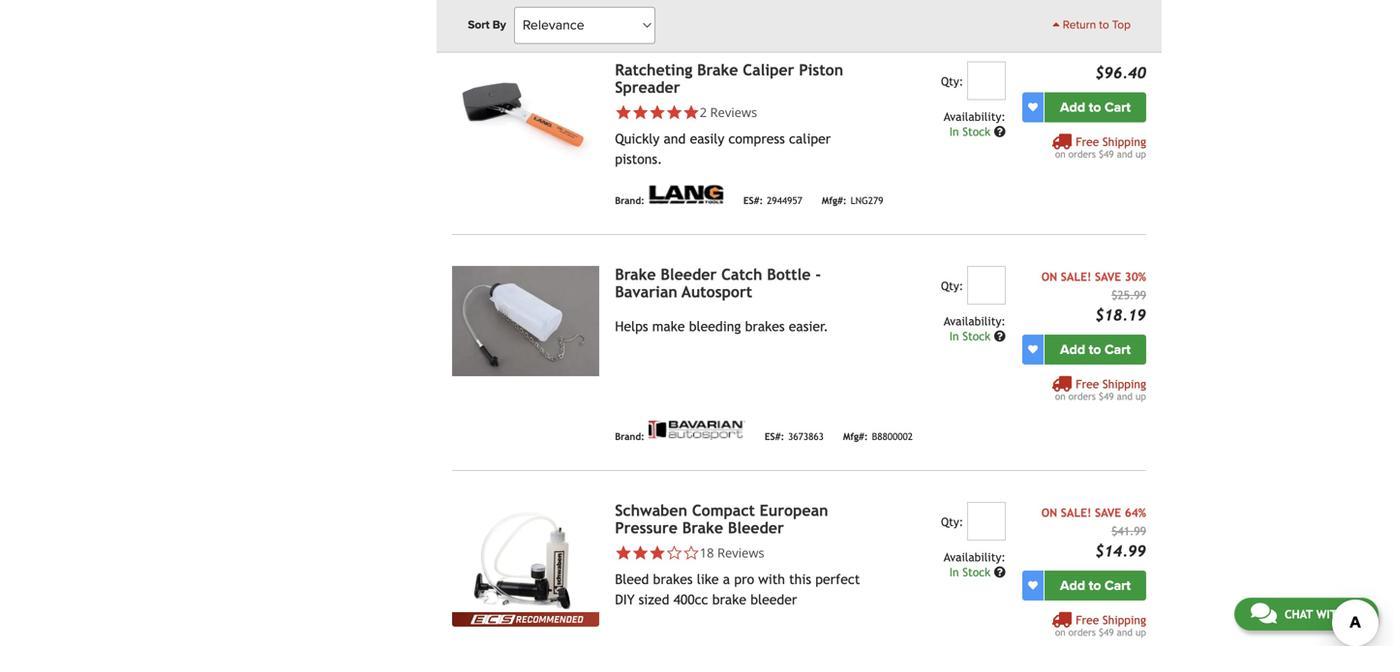 Task type: locate. For each thing, give the bounding box(es) containing it.
1 vertical spatial up
[[1136, 391, 1146, 402]]

lang - corporate logo image
[[648, 185, 724, 204]]

1 vertical spatial cart
[[1105, 342, 1131, 358]]

brand:
[[615, 195, 645, 206], [615, 431, 645, 442]]

comments image
[[1251, 602, 1277, 625]]

0 horizontal spatial brakes
[[653, 572, 693, 587]]

1 add from the top
[[1060, 99, 1085, 115]]

on
[[1055, 148, 1066, 160], [1055, 391, 1066, 402], [1055, 627, 1066, 638]]

and down $18.19 at the right
[[1117, 391, 1133, 402]]

in for brake bleeder catch bottle - bavarian autosport
[[949, 329, 959, 343]]

piston
[[799, 61, 843, 79]]

1 in from the top
[[949, 125, 959, 138]]

3 free from the top
[[1076, 614, 1099, 627]]

orders down the $96.40
[[1069, 148, 1096, 160]]

1 vertical spatial stock
[[963, 329, 991, 343]]

add to cart down $14.99
[[1060, 578, 1131, 594]]

2 shipping from the top
[[1103, 377, 1146, 391]]

on left 64% at the bottom of the page
[[1041, 506, 1057, 520]]

0 vertical spatial availability:
[[944, 110, 1006, 123]]

2 vertical spatial in stock
[[949, 566, 994, 579]]

2 18 reviews link from the left
[[700, 544, 764, 562]]

3 add to cart button from the top
[[1045, 571, 1146, 601]]

2 vertical spatial availability:
[[944, 551, 1006, 564]]

1 brand: from the top
[[615, 195, 645, 206]]

0 vertical spatial es#:
[[743, 195, 763, 206]]

1 vertical spatial qty:
[[941, 279, 963, 293]]

2 brand: from the top
[[615, 431, 645, 442]]

on for $14.99
[[1041, 506, 1057, 520]]

b8800002
[[872, 431, 913, 442]]

0 vertical spatial orders
[[1069, 148, 1096, 160]]

$49
[[1099, 148, 1114, 160], [1099, 391, 1114, 402], [1099, 627, 1114, 638]]

0 vertical spatial free shipping on orders $49 and up
[[1055, 135, 1146, 160]]

1 vertical spatial shipping
[[1103, 377, 1146, 391]]

up for $18.19
[[1136, 391, 1146, 402]]

2 sale! from the top
[[1061, 506, 1091, 520]]

reviews up pro
[[717, 544, 764, 562]]

2 vertical spatial shipping
[[1103, 614, 1146, 627]]

es#: 3673863
[[765, 431, 824, 442]]

a
[[723, 572, 730, 587]]

1 vertical spatial free shipping on orders $49 and up
[[1055, 377, 1146, 402]]

3 $49 from the top
[[1099, 627, 1114, 638]]

0 vertical spatial add
[[1060, 99, 1085, 115]]

es#: left 3673863
[[765, 431, 784, 442]]

2 up from the top
[[1136, 391, 1146, 402]]

bleeder
[[661, 266, 717, 283], [728, 519, 784, 537]]

3 add from the top
[[1060, 578, 1085, 594]]

2 vertical spatial stock
[[963, 566, 991, 579]]

free down the $96.40
[[1076, 135, 1099, 148]]

reviews
[[710, 103, 757, 121], [717, 544, 764, 562]]

1 add to cart button from the top
[[1045, 92, 1146, 122]]

chat with us
[[1285, 608, 1362, 622]]

$49 down $14.99
[[1099, 627, 1114, 638]]

2944957
[[767, 195, 802, 206]]

2 vertical spatial question circle image
[[994, 567, 1006, 578]]

compress
[[728, 131, 785, 146]]

add down on sale!                         save 64% $41.99 $14.99
[[1060, 578, 1085, 594]]

save left 30%
[[1095, 270, 1121, 283]]

empty star image up like on the bottom of the page
[[683, 545, 700, 562]]

0 vertical spatial brakes
[[745, 319, 785, 334]]

1 horizontal spatial es#:
[[765, 431, 784, 442]]

save for $14.99
[[1095, 506, 1121, 520]]

2 on from the top
[[1055, 391, 1066, 402]]

add to cart button down $14.99
[[1045, 571, 1146, 601]]

add down return
[[1060, 99, 1085, 115]]

1 vertical spatial in
[[949, 329, 959, 343]]

1 vertical spatial save
[[1095, 506, 1121, 520]]

mfg#: left b8800002
[[843, 431, 868, 442]]

brakes left easier.
[[745, 319, 785, 334]]

shipping down $18.19 at the right
[[1103, 377, 1146, 391]]

1 vertical spatial $49
[[1099, 391, 1114, 402]]

0 horizontal spatial bleeder
[[661, 266, 717, 283]]

1 vertical spatial mfg#:
[[843, 431, 868, 442]]

on inside on sale!                         save 64% $41.99 $14.99
[[1041, 506, 1057, 520]]

bleed
[[615, 572, 649, 587]]

2 $49 from the top
[[1099, 391, 1114, 402]]

$96.40
[[1095, 64, 1146, 82]]

0 vertical spatial $49
[[1099, 148, 1114, 160]]

brake up 18
[[682, 519, 723, 537]]

1 vertical spatial with
[[1316, 608, 1345, 622]]

add to cart down the $96.40
[[1060, 99, 1131, 115]]

save inside on sale!                         save 30% $25.99 $18.19
[[1095, 270, 1121, 283]]

2 orders from the top
[[1069, 391, 1096, 402]]

1 vertical spatial brake
[[615, 266, 656, 283]]

2 stock from the top
[[963, 329, 991, 343]]

qty:
[[941, 74, 963, 88], [941, 279, 963, 293], [941, 515, 963, 529]]

$41.99
[[1112, 524, 1146, 538]]

with up bleeder
[[758, 572, 785, 587]]

400cc
[[673, 592, 708, 608]]

free
[[1076, 135, 1099, 148], [1076, 377, 1099, 391], [1076, 614, 1099, 627]]

2 availability: from the top
[[944, 314, 1006, 328]]

3 add to cart from the top
[[1060, 578, 1131, 594]]

sale!
[[1061, 270, 1091, 283], [1061, 506, 1091, 520]]

availability:
[[944, 110, 1006, 123], [944, 314, 1006, 328], [944, 551, 1006, 564]]

stock
[[963, 125, 991, 138], [963, 329, 991, 343], [963, 566, 991, 579]]

ratcheting brake caliper piston spreader link
[[615, 61, 843, 96]]

3 orders from the top
[[1069, 627, 1096, 638]]

1 vertical spatial bleeder
[[728, 519, 784, 537]]

helps make bleeding brakes easier.
[[615, 319, 829, 334]]

empty star image
[[666, 545, 683, 562], [683, 545, 700, 562]]

chat
[[1285, 608, 1313, 622]]

brake
[[712, 592, 746, 608]]

2 save from the top
[[1095, 506, 1121, 520]]

1 qty: from the top
[[941, 74, 963, 88]]

with
[[758, 572, 785, 587], [1316, 608, 1345, 622]]

2 2 reviews link from the left
[[700, 103, 757, 121]]

3 in from the top
[[949, 566, 959, 579]]

18 reviews
[[700, 544, 764, 562]]

18 reviews link up pro
[[615, 544, 865, 562]]

cart down $18.19 at the right
[[1105, 342, 1131, 358]]

1 question circle image from the top
[[994, 126, 1006, 137]]

bavarian
[[615, 283, 677, 301]]

2 vertical spatial on
[[1055, 627, 1066, 638]]

cart down $14.99
[[1105, 578, 1131, 594]]

0 vertical spatial cart
[[1105, 99, 1131, 115]]

0 vertical spatial question circle image
[[994, 126, 1006, 137]]

3 free shipping on orders $49 and up from the top
[[1055, 614, 1146, 638]]

3 up from the top
[[1136, 627, 1146, 638]]

reviews right '2'
[[710, 103, 757, 121]]

0 vertical spatial bleeder
[[661, 266, 717, 283]]

0 vertical spatial on
[[1055, 148, 1066, 160]]

free down $18.19 at the right
[[1076, 377, 1099, 391]]

sale! inside on sale!                         save 30% $25.99 $18.19
[[1061, 270, 1091, 283]]

2 free shipping on orders $49 and up from the top
[[1055, 377, 1146, 402]]

es#: left "2944957"
[[743, 195, 763, 206]]

1 save from the top
[[1095, 270, 1121, 283]]

brake bleeder catch bottle - bavarian autosport link
[[615, 266, 821, 301]]

1 vertical spatial sale!
[[1061, 506, 1091, 520]]

brand: left bav auto tools - corporate logo
[[615, 431, 645, 442]]

bleed brakes like a pro with this perfect diy sized 400cc brake bleeder
[[615, 572, 860, 608]]

0 vertical spatial mfg#:
[[822, 195, 847, 206]]

2 vertical spatial free
[[1076, 614, 1099, 627]]

2 cart from the top
[[1105, 342, 1131, 358]]

question circle image
[[994, 126, 1006, 137], [994, 330, 1006, 342], [994, 567, 1006, 578]]

star image
[[632, 104, 649, 121], [666, 104, 683, 121], [615, 545, 632, 562]]

return
[[1063, 18, 1096, 32]]

on for $14.99
[[1055, 627, 1066, 638]]

and down $14.99
[[1117, 627, 1133, 638]]

2 vertical spatial cart
[[1105, 578, 1131, 594]]

on for $18.19
[[1041, 270, 1057, 283]]

cart
[[1105, 99, 1131, 115], [1105, 342, 1131, 358], [1105, 578, 1131, 594]]

mfg#: left lng279 on the right of the page
[[822, 195, 847, 206]]

free shipping on orders $49 and up down the $96.40
[[1055, 135, 1146, 160]]

up down the $96.40
[[1136, 148, 1146, 160]]

es#3673863 - b8800002 - brake bleeder catch bottle - bavarian autosport - helps make bleeding brakes easier. - bav auto tools - audi bmw volkswagen mercedes benz mini porsche image
[[452, 266, 599, 376]]

0 vertical spatial add to cart
[[1060, 99, 1131, 115]]

1 stock from the top
[[963, 125, 991, 138]]

0 vertical spatial add to cart button
[[1045, 92, 1146, 122]]

3 cart from the top
[[1105, 578, 1131, 594]]

2 vertical spatial add to cart
[[1060, 578, 1131, 594]]

brakes
[[745, 319, 785, 334], [653, 572, 693, 587]]

2 reviews link up compress
[[615, 103, 865, 121]]

0 vertical spatial free
[[1076, 135, 1099, 148]]

brakes up 400cc
[[653, 572, 693, 587]]

in for ratcheting brake caliper piston spreader
[[949, 125, 959, 138]]

1 vertical spatial in stock
[[949, 329, 994, 343]]

1 vertical spatial question circle image
[[994, 330, 1006, 342]]

brand: down pistons.
[[615, 195, 645, 206]]

2 vertical spatial brake
[[682, 519, 723, 537]]

1 vertical spatial on
[[1041, 506, 1057, 520]]

0 vertical spatial qty:
[[941, 74, 963, 88]]

3 on from the top
[[1055, 627, 1066, 638]]

1 horizontal spatial brakes
[[745, 319, 785, 334]]

sale! inside on sale!                         save 64% $41.99 $14.99
[[1061, 506, 1091, 520]]

and inside quickly and easily compress caliper pistons.
[[664, 131, 686, 146]]

with inside the bleed brakes like a pro with this perfect diy sized 400cc brake bleeder
[[758, 572, 785, 587]]

add to cart
[[1060, 99, 1131, 115], [1060, 342, 1131, 358], [1060, 578, 1131, 594]]

cart for $18.19
[[1105, 342, 1131, 358]]

1 vertical spatial es#:
[[765, 431, 784, 442]]

us
[[1348, 608, 1362, 622]]

0 vertical spatial sale!
[[1061, 270, 1091, 283]]

add for $18.19
[[1060, 342, 1085, 358]]

and left easily
[[664, 131, 686, 146]]

1 vertical spatial add to wish list image
[[1028, 581, 1038, 591]]

1 vertical spatial add to cart
[[1060, 342, 1131, 358]]

add right add to wish list icon
[[1060, 342, 1085, 358]]

compact
[[692, 502, 755, 520]]

es#3022314 - 018222sch01a - schwaben compact european pressure brake bleeder - bleed brakes like a pro with this perfect diy sized 400cc brake bleeder - schwaben - audi bmw volkswagen mercedes benz mini image
[[452, 502, 599, 613]]

$49 down the $96.40
[[1099, 148, 1114, 160]]

sale! left 64% at the bottom of the page
[[1061, 506, 1091, 520]]

orders down $18.19 at the right
[[1069, 391, 1096, 402]]

chat with us link
[[1234, 598, 1379, 631]]

orders down $14.99
[[1069, 627, 1096, 638]]

add to cart for $14.99
[[1060, 578, 1131, 594]]

by
[[493, 18, 506, 32]]

1 vertical spatial orders
[[1069, 391, 1096, 402]]

1 on from the top
[[1041, 270, 1057, 283]]

star image up bleed
[[615, 545, 632, 562]]

0 vertical spatial add to wish list image
[[1028, 102, 1038, 112]]

3 question circle image from the top
[[994, 567, 1006, 578]]

quickly
[[615, 131, 660, 146]]

up down $14.99
[[1136, 627, 1146, 638]]

1 sale! from the top
[[1061, 270, 1091, 283]]

shipping down the $96.40
[[1103, 135, 1146, 148]]

1 vertical spatial free
[[1076, 377, 1099, 391]]

0 vertical spatial brake
[[697, 61, 738, 79]]

sale! left 30%
[[1061, 270, 1091, 283]]

es#: 2944957
[[743, 195, 802, 206]]

1 free shipping on orders $49 and up from the top
[[1055, 135, 1146, 160]]

0 vertical spatial shipping
[[1103, 135, 1146, 148]]

0 horizontal spatial es#:
[[743, 195, 763, 206]]

bleeder left catch
[[661, 266, 717, 283]]

on sale!                         save 64% $41.99 $14.99
[[1041, 506, 1146, 560]]

2 in stock from the top
[[949, 329, 994, 343]]

1 availability: from the top
[[944, 110, 1006, 123]]

add for $14.99
[[1060, 578, 1085, 594]]

up
[[1136, 148, 1146, 160], [1136, 391, 1146, 402], [1136, 627, 1146, 638]]

stock for brake bleeder catch bottle - bavarian autosport
[[963, 329, 991, 343]]

1 vertical spatial add to cart button
[[1045, 335, 1146, 365]]

mfg#:
[[822, 195, 847, 206], [843, 431, 868, 442]]

-
[[815, 266, 821, 283]]

1 vertical spatial brakes
[[653, 572, 693, 587]]

free shipping on orders $49 and up
[[1055, 135, 1146, 160], [1055, 377, 1146, 402], [1055, 614, 1146, 638]]

top
[[1112, 18, 1131, 32]]

in stock
[[949, 125, 994, 138], [949, 329, 994, 343], [949, 566, 994, 579]]

1 vertical spatial reviews
[[717, 544, 764, 562]]

add to wish list image
[[1028, 345, 1038, 355]]

0 vertical spatial save
[[1095, 270, 1121, 283]]

2 vertical spatial qty:
[[941, 515, 963, 529]]

2 vertical spatial free shipping on orders $49 and up
[[1055, 614, 1146, 638]]

add to wish list image
[[1028, 102, 1038, 112], [1028, 581, 1038, 591]]

3 shipping from the top
[[1103, 614, 1146, 627]]

2 on from the top
[[1041, 506, 1057, 520]]

bleeder up 18 reviews
[[728, 519, 784, 537]]

european
[[760, 502, 828, 520]]

brake
[[697, 61, 738, 79], [615, 266, 656, 283], [682, 519, 723, 537]]

on
[[1041, 270, 1057, 283], [1041, 506, 1057, 520]]

with left us
[[1316, 608, 1345, 622]]

pressure
[[615, 519, 678, 537]]

None number field
[[967, 61, 1006, 100], [967, 266, 1006, 305], [967, 502, 1006, 541], [967, 61, 1006, 100], [967, 266, 1006, 305], [967, 502, 1006, 541]]

question circle image for ratcheting brake caliper piston spreader
[[994, 126, 1006, 137]]

star image
[[615, 104, 632, 121], [649, 104, 666, 121], [683, 104, 700, 121], [632, 545, 649, 562], [649, 545, 666, 562]]

2 add to cart button from the top
[[1045, 335, 1146, 365]]

orders
[[1069, 148, 1096, 160], [1069, 391, 1096, 402], [1069, 627, 1096, 638]]

0 vertical spatial reviews
[[710, 103, 757, 121]]

2 vertical spatial $49
[[1099, 627, 1114, 638]]

add to cart button down the $96.40
[[1045, 92, 1146, 122]]

2 in from the top
[[949, 329, 959, 343]]

add
[[1060, 99, 1085, 115], [1060, 342, 1085, 358], [1060, 578, 1085, 594]]

2 reviews link down the ratcheting brake caliper piston spreader link
[[700, 103, 757, 121]]

shipping down $14.99
[[1103, 614, 1146, 627]]

up down $18.19 at the right
[[1136, 391, 1146, 402]]

on left 30%
[[1041, 270, 1057, 283]]

mfg#: for brake bleeder catch bottle - bavarian autosport
[[843, 431, 868, 442]]

2 vertical spatial in
[[949, 566, 959, 579]]

2 add from the top
[[1060, 342, 1085, 358]]

to inside return to top link
[[1099, 18, 1109, 32]]

brake up helps
[[615, 266, 656, 283]]

on inside on sale!                         save 30% $25.99 $18.19
[[1041, 270, 1057, 283]]

to
[[1099, 18, 1109, 32], [1089, 99, 1101, 115], [1089, 342, 1101, 358], [1089, 578, 1101, 594]]

and
[[664, 131, 686, 146], [1117, 148, 1133, 160], [1117, 391, 1133, 402], [1117, 627, 1133, 638]]

2 free from the top
[[1076, 377, 1099, 391]]

add to cart down $18.19 at the right
[[1060, 342, 1131, 358]]

2 vertical spatial add to cart button
[[1045, 571, 1146, 601]]

shipping
[[1103, 135, 1146, 148], [1103, 377, 1146, 391], [1103, 614, 1146, 627]]

$49 down $18.19 at the right
[[1099, 391, 1114, 402]]

save inside on sale!                         save 64% $41.99 $14.99
[[1095, 506, 1121, 520]]

0 vertical spatial in
[[949, 125, 959, 138]]

to left top
[[1099, 18, 1109, 32]]

1 horizontal spatial bleeder
[[728, 519, 784, 537]]

free shipping on orders $49 and up down $14.99
[[1055, 614, 1146, 638]]

free for $14.99
[[1076, 614, 1099, 627]]

es#:
[[743, 195, 763, 206], [765, 431, 784, 442]]

bottle
[[767, 266, 811, 283]]

0 vertical spatial up
[[1136, 148, 1146, 160]]

2 question circle image from the top
[[994, 330, 1006, 342]]

add to cart button down $18.19 at the right
[[1045, 335, 1146, 365]]

save left 64% at the bottom of the page
[[1095, 506, 1121, 520]]

1 add to cart from the top
[[1060, 99, 1131, 115]]

2 vertical spatial orders
[[1069, 627, 1096, 638]]

pistons.
[[615, 151, 662, 167]]

0 vertical spatial brand:
[[615, 195, 645, 206]]

in stock for ratcheting brake caliper piston spreader
[[949, 125, 994, 138]]

18 reviews link up a
[[700, 544, 764, 562]]

availability: for brake bleeder catch bottle - bavarian autosport
[[944, 314, 1006, 328]]

30%
[[1125, 270, 1146, 283]]

add to cart button
[[1045, 92, 1146, 122], [1045, 335, 1146, 365], [1045, 571, 1146, 601]]

free down $14.99
[[1076, 614, 1099, 627]]

0 vertical spatial stock
[[963, 125, 991, 138]]

ratcheting
[[615, 61, 693, 79]]

2 vertical spatial up
[[1136, 627, 1146, 638]]

1 in stock from the top
[[949, 125, 994, 138]]

brake up 2 reviews
[[697, 61, 738, 79]]

$25.99
[[1112, 288, 1146, 302]]

2 reviews link
[[615, 103, 865, 121], [700, 103, 757, 121]]

3 availability: from the top
[[944, 551, 1006, 564]]

star image down spreader
[[632, 104, 649, 121]]

1 vertical spatial availability:
[[944, 314, 1006, 328]]

0 horizontal spatial with
[[758, 572, 785, 587]]

2 qty: from the top
[[941, 279, 963, 293]]

save
[[1095, 270, 1121, 283], [1095, 506, 1121, 520]]

1 vertical spatial brand:
[[615, 431, 645, 442]]

2 vertical spatial add
[[1060, 578, 1085, 594]]

0 vertical spatial on
[[1041, 270, 1057, 283]]

empty star image left 18
[[666, 545, 683, 562]]

2 reviews
[[700, 103, 757, 121]]

2 add to cart from the top
[[1060, 342, 1131, 358]]

0 vertical spatial in stock
[[949, 125, 994, 138]]

1 vertical spatial on
[[1055, 391, 1066, 402]]

1 vertical spatial add
[[1060, 342, 1085, 358]]

cart down the $96.40
[[1105, 99, 1131, 115]]

0 vertical spatial with
[[758, 572, 785, 587]]

bleeding
[[689, 319, 741, 334]]

free shipping on orders $49 and up down $18.19 at the right
[[1055, 377, 1146, 402]]



Task type: vqa. For each thing, say whether or not it's contained in the screenshot.
V10 in the AUDI MK2 R8 QUATTRO SPYDER V10 5.2L GENERAL PURPOSE GAUGES
no



Task type: describe. For each thing, give the bounding box(es) containing it.
brand: for ratcheting brake caliper piston spreader
[[615, 195, 645, 206]]

orders for $14.99
[[1069, 627, 1096, 638]]

$18.19
[[1095, 306, 1146, 324]]

1 empty star image from the left
[[666, 545, 683, 562]]

shipping for $18.19
[[1103, 377, 1146, 391]]

2 add to wish list image from the top
[[1028, 581, 1038, 591]]

make
[[652, 319, 685, 334]]

on sale!                         save 30% $25.99 $18.19
[[1041, 270, 1146, 324]]

sale! for $14.99
[[1061, 506, 1091, 520]]

$49 for $14.99
[[1099, 627, 1114, 638]]

sort by
[[468, 18, 506, 32]]

18
[[700, 544, 714, 562]]

mfg#: b8800002
[[843, 431, 913, 442]]

1 2 reviews link from the left
[[615, 103, 865, 121]]

1 18 reviews link from the left
[[615, 544, 865, 562]]

brake inside schwaben compact european pressure brake bleeder
[[682, 519, 723, 537]]

sale! for $18.19
[[1061, 270, 1091, 283]]

1 $49 from the top
[[1099, 148, 1114, 160]]

schwaben compact european pressure brake bleeder link
[[615, 502, 828, 537]]

1 on from the top
[[1055, 148, 1066, 160]]

$49 for $18.19
[[1099, 391, 1114, 402]]

2 empty star image from the left
[[683, 545, 700, 562]]

qty: for brake bleeder catch bottle - bavarian autosport
[[941, 279, 963, 293]]

mfg#: lng279
[[822, 195, 883, 206]]

helps
[[615, 319, 648, 334]]

perfect
[[815, 572, 860, 587]]

availability: for ratcheting brake caliper piston spreader
[[944, 110, 1006, 123]]

caliper
[[789, 131, 831, 146]]

shipping for $14.99
[[1103, 614, 1146, 627]]

to down the $96.40
[[1089, 99, 1101, 115]]

easier.
[[789, 319, 829, 334]]

orders for $18.19
[[1069, 391, 1096, 402]]

caret up image
[[1053, 18, 1060, 30]]

stock for ratcheting brake caliper piston spreader
[[963, 125, 991, 138]]

return to top link
[[1053, 16, 1131, 34]]

1 cart from the top
[[1105, 99, 1131, 115]]

ecs tuning recommends this product. image
[[452, 613, 599, 627]]

3 in stock from the top
[[949, 566, 994, 579]]

64%
[[1125, 506, 1146, 520]]

caliper
[[743, 61, 794, 79]]

free for $18.19
[[1076, 377, 1099, 391]]

to down $14.99
[[1089, 578, 1101, 594]]

reviews for 2 reviews
[[710, 103, 757, 121]]

2
[[700, 103, 707, 121]]

brake bleeder catch bottle - bavarian autosport
[[615, 266, 821, 301]]

spreader
[[615, 78, 680, 96]]

brakes inside the bleed brakes like a pro with this perfect diy sized 400cc brake bleeder
[[653, 572, 693, 587]]

3673863
[[788, 431, 824, 442]]

quickly and easily compress caliper pistons.
[[615, 131, 831, 167]]

and down the $96.40
[[1117, 148, 1133, 160]]

on for $18.19
[[1055, 391, 1066, 402]]

bleeder
[[751, 592, 797, 608]]

qty: for ratcheting brake caliper piston spreader
[[941, 74, 963, 88]]

up for $14.99
[[1136, 627, 1146, 638]]

1 free from the top
[[1076, 135, 1099, 148]]

this
[[789, 572, 811, 587]]

in stock for brake bleeder catch bottle - bavarian autosport
[[949, 329, 994, 343]]

easily
[[690, 131, 724, 146]]

catch
[[721, 266, 762, 283]]

like
[[697, 572, 719, 587]]

free shipping on orders $49 and up for $14.99
[[1055, 614, 1146, 638]]

to down $18.19 at the right
[[1089, 342, 1101, 358]]

return to top
[[1060, 18, 1131, 32]]

reviews for 18 reviews
[[717, 544, 764, 562]]

brake inside the brake bleeder catch bottle - bavarian autosport
[[615, 266, 656, 283]]

add to cart for $18.19
[[1060, 342, 1131, 358]]

free shipping on orders $49 and up for $18.19
[[1055, 377, 1146, 402]]

3 qty: from the top
[[941, 515, 963, 529]]

autosport
[[682, 283, 752, 301]]

question circle image for brake bleeder catch bottle - bavarian autosport
[[994, 330, 1006, 342]]

lng279
[[851, 195, 883, 206]]

diy
[[615, 592, 635, 608]]

schwaben
[[615, 502, 687, 520]]

pro
[[734, 572, 754, 587]]

bleeder inside schwaben compact european pressure brake bleeder
[[728, 519, 784, 537]]

add to cart button for $18.19
[[1045, 335, 1146, 365]]

1 add to wish list image from the top
[[1028, 102, 1038, 112]]

ratcheting brake caliper piston spreader
[[615, 61, 843, 96]]

mfg#: for ratcheting brake caliper piston spreader
[[822, 195, 847, 206]]

es#2944957 - lng279 - ratcheting brake caliper piston spreader - quickly and easily compress caliper pistons. - lang - audi bmw volkswagen mercedes benz mini porsche image
[[452, 61, 599, 172]]

1 orders from the top
[[1069, 148, 1096, 160]]

sized
[[639, 592, 669, 608]]

1 horizontal spatial with
[[1316, 608, 1345, 622]]

brake inside ratcheting brake caliper piston spreader
[[697, 61, 738, 79]]

add to cart button for $14.99
[[1045, 571, 1146, 601]]

save for $18.19
[[1095, 270, 1121, 283]]

bav auto tools - corporate logo image
[[648, 421, 745, 440]]

1 shipping from the top
[[1103, 135, 1146, 148]]

3 stock from the top
[[963, 566, 991, 579]]

brand: for brake bleeder catch bottle - bavarian autosport
[[615, 431, 645, 442]]

es#: for catch
[[765, 431, 784, 442]]

1 up from the top
[[1136, 148, 1146, 160]]

star image left '2'
[[666, 104, 683, 121]]

bleeder inside the brake bleeder catch bottle - bavarian autosport
[[661, 266, 717, 283]]

schwaben compact european pressure brake bleeder
[[615, 502, 828, 537]]

cart for $14.99
[[1105, 578, 1131, 594]]

es#: for caliper
[[743, 195, 763, 206]]

$14.99
[[1095, 542, 1146, 560]]

sort
[[468, 18, 490, 32]]



